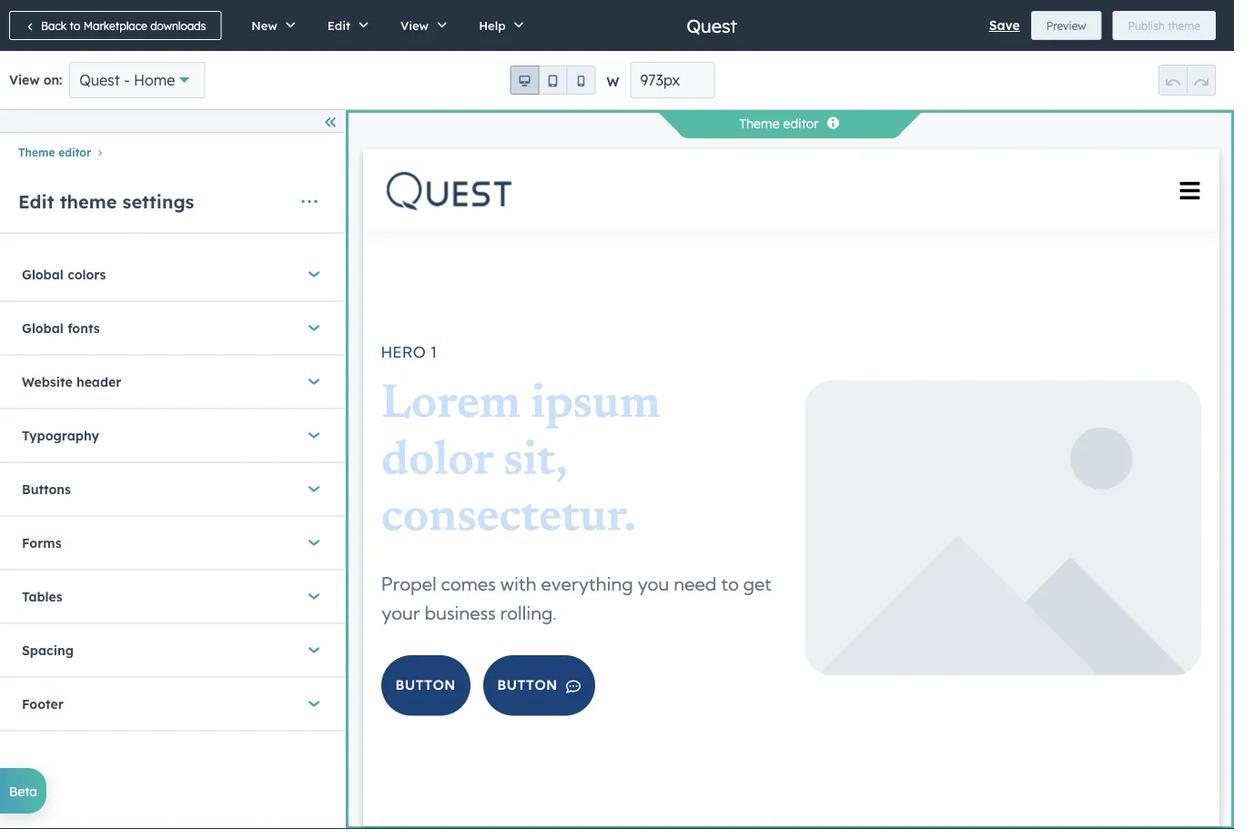 Task type: locate. For each thing, give the bounding box(es) containing it.
publish theme button
[[1113, 11, 1217, 40]]

forms
[[22, 535, 61, 551]]

group
[[1159, 65, 1217, 96], [510, 66, 596, 95]]

footer button
[[22, 678, 323, 731]]

2 caret image from the top
[[309, 319, 320, 337]]

0 horizontal spatial view
[[9, 72, 40, 88]]

group left w
[[510, 66, 596, 95]]

caret image for spacing
[[309, 641, 320, 660]]

3 caret image from the top
[[309, 480, 320, 498]]

edit theme settings
[[18, 190, 194, 213]]

quest left -
[[79, 71, 120, 89]]

0 vertical spatial theme editor
[[740, 116, 819, 132]]

theme editor button
[[18, 146, 91, 159]]

theme inside button
[[1169, 19, 1201, 32]]

group down publish theme button
[[1159, 65, 1217, 96]]

caret image inside footer dropdown button
[[309, 695, 320, 713]]

preview button
[[1032, 11, 1102, 40]]

theme editor
[[740, 116, 819, 132], [18, 146, 91, 159]]

global for global fonts
[[22, 320, 64, 336]]

caret image
[[309, 373, 320, 391], [309, 426, 320, 445], [309, 480, 320, 498], [309, 534, 320, 552], [309, 641, 320, 660]]

0 vertical spatial editor
[[784, 116, 819, 132]]

edit
[[328, 18, 351, 33], [18, 190, 54, 213]]

view
[[401, 18, 429, 33], [9, 72, 40, 88]]

caret image for website header
[[309, 373, 320, 391]]

1 vertical spatial edit
[[18, 190, 54, 213]]

1 global from the top
[[22, 266, 64, 282]]

editor
[[784, 116, 819, 132], [58, 146, 91, 159]]

quest up w text box
[[687, 14, 738, 37]]

global
[[22, 266, 64, 282], [22, 320, 64, 336]]

theme
[[740, 116, 780, 132], [18, 146, 55, 159]]

caret image inside spacing dropdown button
[[309, 641, 320, 660]]

0 horizontal spatial editor
[[58, 146, 91, 159]]

caret image for buttons
[[309, 480, 320, 498]]

back to marketplace downloads button
[[9, 11, 222, 40]]

0 horizontal spatial edit
[[18, 190, 54, 213]]

quest - home
[[79, 71, 175, 89]]

3 caret image from the top
[[309, 588, 320, 606]]

0 vertical spatial global
[[22, 266, 64, 282]]

view for view on:
[[9, 72, 40, 88]]

website header
[[22, 374, 121, 390]]

1 caret image from the top
[[309, 265, 320, 284]]

downloads
[[150, 19, 206, 32]]

quest inside popup button
[[79, 71, 120, 89]]

1 vertical spatial theme
[[18, 146, 55, 159]]

0 vertical spatial edit
[[328, 18, 351, 33]]

global fonts
[[22, 320, 100, 336]]

caret image inside website header dropdown button
[[309, 373, 320, 391]]

edit right new button
[[328, 18, 351, 33]]

global colors
[[22, 266, 106, 282]]

0 horizontal spatial theme editor
[[18, 146, 91, 159]]

theme down theme editor button
[[60, 190, 117, 213]]

caret image inside buttons dropdown button
[[309, 480, 320, 498]]

caret image inside tables dropdown button
[[309, 588, 320, 606]]

theme right publish
[[1169, 19, 1201, 32]]

theme
[[1169, 19, 1201, 32], [60, 190, 117, 213]]

edit button
[[308, 0, 382, 51]]

caret image inside 'global fonts' dropdown button
[[309, 319, 320, 337]]

publish theme
[[1129, 19, 1201, 32]]

theme for publish
[[1169, 19, 1201, 32]]

0 vertical spatial view
[[401, 18, 429, 33]]

caret image inside forms dropdown button
[[309, 534, 320, 552]]

1 horizontal spatial group
[[1159, 65, 1217, 96]]

view right edit button
[[401, 18, 429, 33]]

footer
[[22, 696, 64, 712]]

w
[[607, 74, 620, 90]]

4 caret image from the top
[[309, 695, 320, 713]]

1 horizontal spatial edit
[[328, 18, 351, 33]]

caret image for global fonts
[[309, 319, 320, 337]]

1 horizontal spatial editor
[[784, 116, 819, 132]]

global left colors
[[22, 266, 64, 282]]

theme inside navigation
[[18, 146, 55, 159]]

global left fonts
[[22, 320, 64, 336]]

1 horizontal spatial view
[[401, 18, 429, 33]]

1 horizontal spatial theme
[[740, 116, 780, 132]]

edit down theme editor button
[[18, 190, 54, 213]]

1 vertical spatial quest
[[79, 71, 120, 89]]

1 vertical spatial theme
[[60, 190, 117, 213]]

1 vertical spatial theme editor
[[18, 146, 91, 159]]

0 vertical spatial theme
[[1169, 19, 1201, 32]]

1 horizontal spatial theme
[[1169, 19, 1201, 32]]

0 horizontal spatial theme
[[18, 146, 55, 159]]

1 vertical spatial view
[[9, 72, 40, 88]]

publish
[[1129, 19, 1165, 32]]

0 horizontal spatial quest
[[79, 71, 120, 89]]

edit inside button
[[328, 18, 351, 33]]

caret image for typography
[[309, 426, 320, 445]]

theme editor navigation
[[0, 140, 345, 163]]

view inside button
[[401, 18, 429, 33]]

quest
[[687, 14, 738, 37], [79, 71, 120, 89]]

0 vertical spatial theme
[[740, 116, 780, 132]]

caret image inside global colors dropdown button
[[309, 265, 320, 284]]

caret image inside typography 'dropdown button'
[[309, 426, 320, 445]]

0 horizontal spatial theme
[[60, 190, 117, 213]]

caret image for global colors
[[309, 265, 320, 284]]

1 horizontal spatial quest
[[687, 14, 738, 37]]

caret image
[[309, 265, 320, 284], [309, 319, 320, 337], [309, 588, 320, 606], [309, 695, 320, 713]]

beta
[[9, 783, 37, 799]]

forms button
[[22, 517, 323, 569]]

new button
[[232, 0, 308, 51]]

global inside dropdown button
[[22, 266, 64, 282]]

help
[[479, 18, 506, 33]]

4 caret image from the top
[[309, 534, 320, 552]]

view left on:
[[9, 72, 40, 88]]

5 caret image from the top
[[309, 641, 320, 660]]

0 vertical spatial quest
[[687, 14, 738, 37]]

1 caret image from the top
[[309, 373, 320, 391]]

2 caret image from the top
[[309, 426, 320, 445]]

header
[[76, 374, 121, 390]]

global inside dropdown button
[[22, 320, 64, 336]]

1 vertical spatial editor
[[58, 146, 91, 159]]

2 global from the top
[[22, 320, 64, 336]]

editor inside theme editor navigation
[[58, 146, 91, 159]]

1 vertical spatial global
[[22, 320, 64, 336]]



Task type: describe. For each thing, give the bounding box(es) containing it.
buttons
[[22, 481, 71, 497]]

quest - home button
[[69, 62, 205, 98]]

caret image for tables
[[309, 588, 320, 606]]

tables
[[22, 589, 62, 605]]

to
[[70, 19, 80, 32]]

theme editor inside navigation
[[18, 146, 91, 159]]

caret image for footer
[[309, 695, 320, 713]]

spacing button
[[22, 624, 323, 677]]

caret image for forms
[[309, 534, 320, 552]]

edit for edit theme settings
[[18, 190, 54, 213]]

spacing
[[22, 643, 74, 658]]

new
[[252, 18, 278, 33]]

1 horizontal spatial theme editor
[[740, 116, 819, 132]]

view button
[[382, 0, 460, 51]]

back
[[41, 19, 67, 32]]

save
[[990, 17, 1021, 33]]

0 horizontal spatial group
[[510, 66, 596, 95]]

home
[[134, 71, 175, 89]]

website
[[22, 374, 73, 390]]

quest for quest - home
[[79, 71, 120, 89]]

colors
[[68, 266, 106, 282]]

on:
[[43, 72, 62, 88]]

view for view
[[401, 18, 429, 33]]

help button
[[460, 0, 537, 51]]

back to marketplace downloads
[[41, 19, 206, 32]]

view on:
[[9, 72, 62, 88]]

quest for quest
[[687, 14, 738, 37]]

global colors button
[[22, 248, 323, 301]]

marketplace
[[83, 19, 147, 32]]

settings
[[123, 190, 194, 213]]

save button
[[990, 15, 1021, 36]]

global for global colors
[[22, 266, 64, 282]]

website header button
[[22, 355, 323, 408]]

theme for edit
[[60, 190, 117, 213]]

typography
[[22, 428, 99, 444]]

global fonts button
[[22, 302, 323, 355]]

tables button
[[22, 570, 323, 623]]

edit for edit
[[328, 18, 351, 33]]

W text field
[[631, 62, 715, 98]]

preview
[[1047, 19, 1087, 32]]

-
[[124, 71, 130, 89]]

fonts
[[68, 320, 100, 336]]

beta button
[[0, 769, 46, 814]]

typography button
[[22, 409, 323, 462]]

buttons button
[[22, 463, 323, 516]]



Task type: vqa. For each thing, say whether or not it's contained in the screenshot.
Close Image
no



